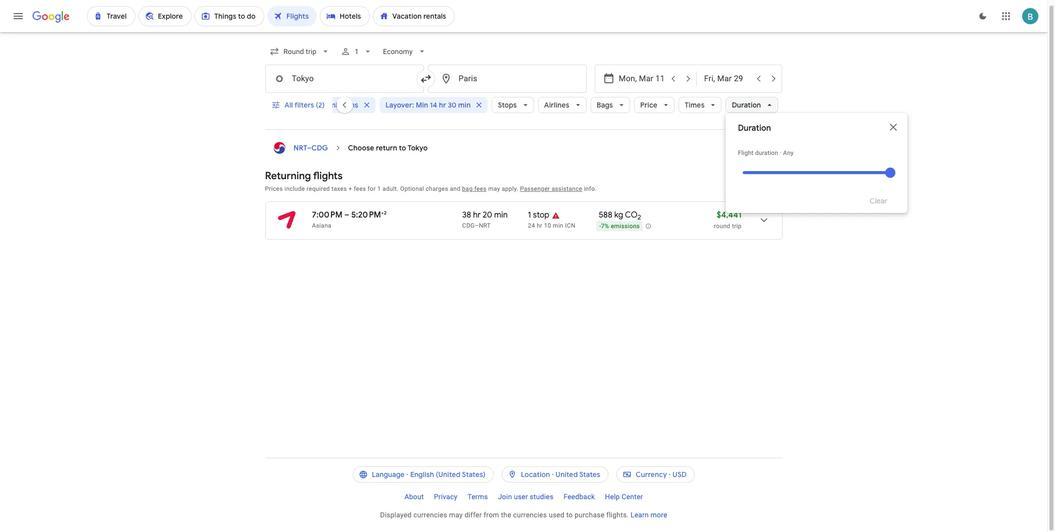 Task type: describe. For each thing, give the bounding box(es) containing it.
return
[[376, 144, 397, 153]]

hr for 24
[[537, 222, 542, 229]]

-7% emissions
[[599, 223, 640, 230]]

join user studies link
[[493, 489, 559, 505]]

airlines
[[544, 101, 569, 110]]

kg
[[614, 210, 623, 220]]

join
[[498, 493, 512, 501]]

flights.
[[606, 511, 629, 519]]

duration button
[[726, 93, 778, 117]]

+ inside returning flights prices include required taxes + fees for 1 adult. optional charges and bag fees may apply. passenger assistance
[[349, 185, 352, 193]]

returning flights prices include required taxes + fees for 1 adult. optional charges and bag fees may apply. passenger assistance
[[265, 170, 582, 193]]

help center
[[605, 493, 643, 501]]

total duration 38 hr 20 min. element
[[462, 210, 528, 222]]

588 kg co 2
[[599, 210, 641, 222]]

more
[[651, 511, 667, 519]]

bag fees button
[[462, 185, 487, 193]]

0 horizontal spatial cdg
[[311, 144, 328, 153]]

any
[[783, 150, 794, 157]]

times button
[[679, 93, 722, 117]]

studies
[[530, 493, 554, 501]]

returning
[[265, 170, 311, 182]]

10
[[544, 222, 551, 229]]

user
[[514, 493, 528, 501]]

leaves paris charles de gaulle airport at 7:00 pm on friday, march 29 and arrives at narita international airport at 5:20 pm on sunday, march 31. element
[[312, 210, 387, 220]]

layover: min 14 hr 30 min
[[386, 101, 471, 110]]

2 currencies from the left
[[513, 511, 547, 519]]

used
[[549, 511, 564, 519]]

stop
[[533, 210, 549, 220]]

the
[[501, 511, 511, 519]]

main menu image
[[12, 10, 24, 22]]

less emissions
[[308, 101, 358, 110]]

learn more link
[[631, 511, 667, 519]]

hr inside popup button
[[439, 101, 446, 110]]

1 currencies from the left
[[413, 511, 447, 519]]

flight
[[738, 150, 754, 157]]

english (united states)
[[410, 470, 486, 480]]

price
[[640, 101, 657, 110]]

bag
[[462, 185, 473, 193]]

1 button
[[336, 39, 377, 64]]

all filters (2) button
[[265, 93, 333, 117]]

2 fees from the left
[[474, 185, 487, 193]]

filters
[[294, 101, 314, 110]]

emissions inside less emissions popup button
[[325, 101, 358, 110]]

24 hr 10 min icn
[[528, 222, 575, 229]]

icn
[[565, 222, 575, 229]]

38 hr 20 min cdg – nrt
[[462, 210, 508, 229]]

round
[[714, 223, 730, 230]]

14
[[430, 101, 437, 110]]

united states
[[556, 470, 600, 480]]

Departure text field
[[619, 65, 665, 92]]

1 inside returning flights prices include required taxes + fees for 1 adult. optional charges and bag fees may apply. passenger assistance
[[377, 185, 381, 193]]

2 inside 7:00 pm – 5:20 pm + 2
[[384, 210, 387, 216]]

trip
[[732, 223, 742, 230]]

airlines button
[[538, 93, 587, 117]]

– for 7:00 pm
[[344, 210, 349, 220]]

·
[[780, 150, 782, 157]]

choose
[[348, 144, 374, 153]]

588
[[599, 210, 612, 220]]

purchase
[[575, 511, 605, 519]]

asiana
[[312, 222, 331, 229]]

4441 US dollars text field
[[717, 210, 742, 220]]

7%
[[601, 223, 609, 230]]

$4,441 round trip
[[714, 210, 742, 230]]

(2)
[[316, 101, 325, 110]]

help
[[605, 493, 620, 501]]

0 horizontal spatial nrt
[[293, 144, 307, 153]]

usd
[[673, 470, 687, 480]]

20
[[483, 210, 492, 220]]

duration
[[755, 150, 778, 157]]

all filters (2)
[[284, 101, 325, 110]]

previous image
[[333, 93, 357, 117]]

prices
[[265, 185, 283, 193]]

help center link
[[600, 489, 648, 505]]

min
[[416, 101, 428, 110]]

about
[[405, 493, 424, 501]]

38
[[462, 210, 471, 220]]

min for 38
[[494, 210, 508, 220]]

nrt inside 38 hr 20 min cdg – nrt
[[479, 222, 491, 229]]

2 inside 588 kg co 2
[[638, 213, 641, 222]]

and
[[450, 185, 461, 193]]

displayed currencies may differ from the currencies used to purchase flights. learn more
[[380, 511, 667, 519]]

center
[[622, 493, 643, 501]]

cdg inside 38 hr 20 min cdg – nrt
[[462, 222, 475, 229]]

– inside 38 hr 20 min cdg – nrt
[[475, 222, 479, 229]]

min inside popup button
[[458, 101, 471, 110]]

include
[[284, 185, 305, 193]]

(united
[[436, 470, 461, 480]]

1 for 1
[[355, 48, 359, 56]]

terms
[[468, 493, 488, 501]]

0 horizontal spatial may
[[449, 511, 463, 519]]

feedback link
[[559, 489, 600, 505]]



Task type: vqa. For each thing, say whether or not it's contained in the screenshot.
the Send to the bottom
no



Task type: locate. For each thing, give the bounding box(es) containing it.
hr right 14 at the left of page
[[439, 101, 446, 110]]

emissions
[[325, 101, 358, 110], [611, 223, 640, 230]]

0 vertical spatial nrt
[[293, 144, 307, 153]]

flights
[[313, 170, 343, 182]]

-
[[599, 223, 601, 230]]

less emissions button
[[302, 93, 375, 117]]

1 stop flight. element
[[528, 210, 549, 222]]

privacy
[[434, 493, 458, 501]]

co
[[625, 210, 638, 220]]

hr for 38
[[473, 210, 481, 220]]

1 horizontal spatial min
[[494, 210, 508, 220]]

0 horizontal spatial fees
[[354, 185, 366, 193]]

stops
[[498, 101, 517, 110]]

0 horizontal spatial –
[[307, 144, 311, 153]]

nrt
[[293, 144, 307, 153], [479, 222, 491, 229]]

fees right bag
[[474, 185, 487, 193]]

0 vertical spatial emissions
[[325, 101, 358, 110]]

may left "differ"
[[449, 511, 463, 519]]

cdg down 38
[[462, 222, 475, 229]]

+ right 'taxes'
[[349, 185, 352, 193]]

2 vertical spatial –
[[475, 222, 479, 229]]

2 horizontal spatial hr
[[537, 222, 542, 229]]

charges
[[426, 185, 448, 193]]

times
[[685, 101, 705, 110]]

– left 5:20 pm
[[344, 210, 349, 220]]

30
[[448, 101, 457, 110]]

0 vertical spatial duration
[[732, 101, 761, 110]]

flight details. leaves paris charles de gaulle airport at 7:00 pm on friday, march 29 and arrives at narita international airport at 5:20 pm on sunday, march 31. image
[[752, 208, 776, 232]]

to left tokyo
[[399, 144, 406, 153]]

+
[[349, 185, 352, 193], [381, 210, 384, 216]]

0 horizontal spatial emissions
[[325, 101, 358, 110]]

optional
[[400, 185, 424, 193]]

Return text field
[[704, 65, 751, 92]]

1 horizontal spatial hr
[[473, 210, 481, 220]]

0 vertical spatial hr
[[439, 101, 446, 110]]

1 vertical spatial cdg
[[462, 222, 475, 229]]

feedback
[[564, 493, 595, 501]]

2 horizontal spatial 1
[[528, 210, 531, 220]]

None field
[[265, 42, 334, 61], [379, 42, 431, 61], [265, 42, 334, 61], [379, 42, 431, 61]]

cdg up flights
[[311, 144, 328, 153]]

1 horizontal spatial may
[[488, 185, 500, 193]]

1 vertical spatial nrt
[[479, 222, 491, 229]]

to right used
[[566, 511, 573, 519]]

0 vertical spatial cdg
[[311, 144, 328, 153]]

join user studies
[[498, 493, 554, 501]]

hr left '10'
[[537, 222, 542, 229]]

all
[[284, 101, 293, 110]]

min
[[458, 101, 471, 110], [494, 210, 508, 220], [553, 222, 563, 229]]

tokyo
[[408, 144, 428, 153]]

stops button
[[492, 93, 534, 117]]

none search field containing duration
[[265, 39, 908, 213]]

1 horizontal spatial currencies
[[513, 511, 547, 519]]

may
[[488, 185, 500, 193], [449, 511, 463, 519]]

1 vertical spatial –
[[344, 210, 349, 220]]

currencies down privacy link at the bottom left
[[413, 511, 447, 519]]

0 horizontal spatial +
[[349, 185, 352, 193]]

1 horizontal spatial fees
[[474, 185, 487, 193]]

hr inside 38 hr 20 min cdg – nrt
[[473, 210, 481, 220]]

1 horizontal spatial emissions
[[611, 223, 640, 230]]

returning flights main content
[[265, 138, 783, 248]]

nrt up returning
[[293, 144, 307, 153]]

1 horizontal spatial –
[[344, 210, 349, 220]]

min right 20
[[494, 210, 508, 220]]

hr
[[439, 101, 446, 110], [473, 210, 481, 220], [537, 222, 542, 229]]

duration down return text field
[[732, 101, 761, 110]]

for
[[368, 185, 376, 193]]

emissions inside returning flights main content
[[611, 223, 640, 230]]

None search field
[[265, 39, 908, 213]]

$4,441
[[717, 210, 742, 220]]

duration down duration popup button
[[738, 123, 771, 133]]

currency
[[636, 470, 667, 480]]

None text field
[[428, 65, 586, 93]]

1 vertical spatial hr
[[473, 210, 481, 220]]

min for 24
[[553, 222, 563, 229]]

1 fees from the left
[[354, 185, 366, 193]]

1 horizontal spatial cdg
[[462, 222, 475, 229]]

less
[[308, 101, 323, 110]]

1 inside "popup button"
[[355, 48, 359, 56]]

duration inside popup button
[[732, 101, 761, 110]]

0 vertical spatial –
[[307, 144, 311, 153]]

1 horizontal spatial to
[[566, 511, 573, 519]]

differ
[[465, 511, 482, 519]]

– down 'total duration 38 hr 20 min.' element
[[475, 222, 479, 229]]

1 horizontal spatial +
[[381, 210, 384, 216]]

– for nrt
[[307, 144, 311, 153]]

0 vertical spatial 1
[[355, 48, 359, 56]]

5:20 pm
[[351, 210, 381, 220]]

taxes
[[332, 185, 347, 193]]

min right the 30
[[458, 101, 471, 110]]

24
[[528, 222, 535, 229]]

states
[[579, 470, 600, 480]]

1 vertical spatial may
[[449, 511, 463, 519]]

1 vertical spatial +
[[381, 210, 384, 216]]

swap origin and destination. image
[[420, 73, 432, 85]]

0 horizontal spatial 1
[[355, 48, 359, 56]]

min inside 38 hr 20 min cdg – nrt
[[494, 210, 508, 220]]

currencies down join user studies link
[[513, 511, 547, 519]]

2 vertical spatial 1
[[528, 210, 531, 220]]

2 right 5:20 pm
[[384, 210, 387, 216]]

nrt down 20
[[479, 222, 491, 229]]

flight duration · any
[[738, 150, 794, 157]]

layover: min 14 hr 30 min button
[[379, 93, 488, 117]]

0 vertical spatial +
[[349, 185, 352, 193]]

1 for 1 stop
[[528, 210, 531, 220]]

bags button
[[591, 93, 630, 117]]

0 vertical spatial min
[[458, 101, 471, 110]]

+ inside 7:00 pm – 5:20 pm + 2
[[381, 210, 384, 216]]

emissions down 588 kg co 2
[[611, 223, 640, 230]]

price button
[[634, 93, 675, 117]]

choose return to tokyo
[[348, 144, 428, 153]]

2 vertical spatial hr
[[537, 222, 542, 229]]

cdg
[[311, 144, 328, 153], [462, 222, 475, 229]]

Arrival time: 5:20 PM on  Sunday, March 31. text field
[[351, 210, 387, 220]]

states)
[[462, 470, 486, 480]]

1 vertical spatial 1
[[377, 185, 381, 193]]

to
[[399, 144, 406, 153], [566, 511, 573, 519]]

0 vertical spatial may
[[488, 185, 500, 193]]

Departure time: 7:00 PM. text field
[[312, 210, 342, 220]]

min right '10'
[[553, 222, 563, 229]]

terms link
[[463, 489, 493, 505]]

1
[[355, 48, 359, 56], [377, 185, 381, 193], [528, 210, 531, 220]]

2 horizontal spatial min
[[553, 222, 563, 229]]

1 vertical spatial emissions
[[611, 223, 640, 230]]

fees
[[354, 185, 366, 193], [474, 185, 487, 193]]

to inside returning flights main content
[[399, 144, 406, 153]]

from
[[484, 511, 499, 519]]

2 vertical spatial min
[[553, 222, 563, 229]]

required
[[307, 185, 330, 193]]

assistance
[[552, 185, 582, 193]]

7:00 pm – 5:20 pm + 2
[[312, 210, 387, 220]]

0 vertical spatial to
[[399, 144, 406, 153]]

1 stop
[[528, 210, 549, 220]]

1 vertical spatial duration
[[738, 123, 771, 133]]

0 horizontal spatial min
[[458, 101, 471, 110]]

1 vertical spatial to
[[566, 511, 573, 519]]

layover (1 of 1) is a 24 hr 10 min overnight layover at incheon international airport in seoul. element
[[528, 222, 594, 230]]

close dialog image
[[888, 121, 900, 133]]

1 horizontal spatial nrt
[[479, 222, 491, 229]]

may left the apply.
[[488, 185, 500, 193]]

+ down adult.
[[381, 210, 384, 216]]

–
[[307, 144, 311, 153], [344, 210, 349, 220], [475, 222, 479, 229]]

– inside 7:00 pm – 5:20 pm + 2
[[344, 210, 349, 220]]

1 horizontal spatial 1
[[377, 185, 381, 193]]

1 horizontal spatial 2
[[638, 213, 641, 222]]

None text field
[[265, 65, 424, 93]]

– up returning
[[307, 144, 311, 153]]

2 right "kg"
[[638, 213, 641, 222]]

2 horizontal spatial –
[[475, 222, 479, 229]]

emissions right (2)
[[325, 101, 358, 110]]

adult.
[[383, 185, 399, 193]]

passenger
[[520, 185, 550, 193]]

fees left for
[[354, 185, 366, 193]]

0 horizontal spatial hr
[[439, 101, 446, 110]]

apply.
[[502, 185, 518, 193]]

0 horizontal spatial 2
[[384, 210, 387, 216]]

nrt – cdg
[[293, 144, 328, 153]]

0 horizontal spatial currencies
[[413, 511, 447, 519]]

english
[[410, 470, 434, 480]]

hr right 38
[[473, 210, 481, 220]]

duration
[[732, 101, 761, 110], [738, 123, 771, 133]]

change appearance image
[[971, 4, 995, 28]]

about link
[[399, 489, 429, 505]]

bags
[[597, 101, 613, 110]]

passenger assistance button
[[520, 185, 582, 193]]

0 horizontal spatial to
[[399, 144, 406, 153]]

privacy link
[[429, 489, 463, 505]]

may inside returning flights prices include required taxes + fees for 1 adult. optional charges and bag fees may apply. passenger assistance
[[488, 185, 500, 193]]

1 vertical spatial min
[[494, 210, 508, 220]]

united
[[556, 470, 578, 480]]

layover:
[[386, 101, 414, 110]]



